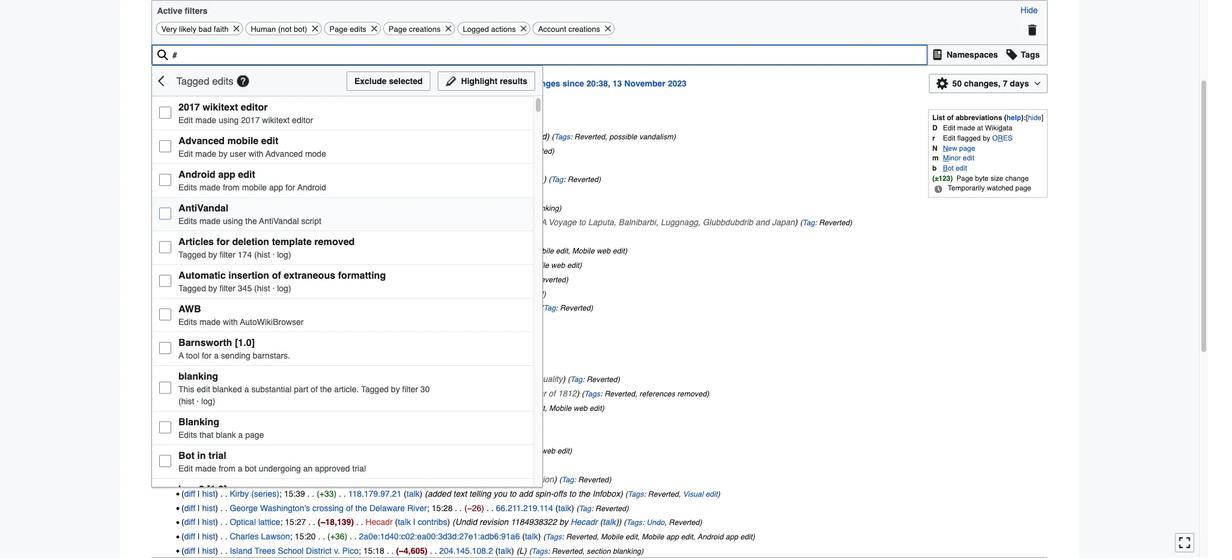 Task type: describe. For each thing, give the bounding box(es) containing it.
by inside automatic insertion of extraneous formatting tagged by filter 345 (hist · log)
[[208, 283, 217, 293]]

war
[[531, 389, 546, 398]]

tagged inside blanking this edit blanked a substantial part of the article. tagged by filter 30 (hist · log)
[[361, 384, 389, 394]]

(martyr)
[[290, 346, 320, 356]]

hide button
[[1017, 1, 1042, 20]]

: inside ‎ (undid revision 1184938322 by hecadr ( talk )) tags : undo reverted
[[643, 518, 645, 527]]

[1.0] inside barnsworth [1.0] a tool for a sending barnstars.
[[235, 337, 255, 348]]

))
[[616, 518, 622, 527]]

diff for george washington's crossing of the delaware river
[[184, 503, 195, 513]]

talk for 118.179.97.21
[[407, 489, 420, 499]]

tag image
[[1006, 46, 1018, 64]]

diff for nebraska cornhuskers football
[[184, 131, 195, 141]]

jean-baptiste assiginack link
[[230, 389, 323, 398]]

advanced mobile edit edit made by user with advanced mode
[[178, 135, 326, 158]]

mobile down →‎after the war of 1812 link
[[508, 404, 531, 413]]

17 hist link from the top
[[202, 374, 215, 384]]

a for barnsworth
[[178, 351, 184, 360]]

web up motion
[[541, 447, 555, 456]]

(hist · inside blanking this edit blanked a substantial part of the article. tagged by filter 30 (hist · log)
[[178, 396, 199, 406]]

filter for for
[[220, 250, 236, 259]]

talk for 71.89.153.226
[[401, 160, 414, 170]]

tags link right (l)
[[532, 547, 548, 556]]

check image for bot
[[159, 455, 171, 467]]

watched
[[987, 184, 1014, 192]]

talk for 105.226.97.178
[[386, 475, 399, 484]]

1 horizontal spatial wikitext
[[262, 115, 290, 125]]

reverted inside →‎after the war of 1812 ) tags : reverted references removed
[[605, 390, 635, 398]]

barnsworth
[[178, 337, 232, 348]]

hist for boise airport
[[202, 160, 215, 170]]

log) inside blanking this edit blanked a substantial part of the article. tagged by filter 30 (hist · log)
[[201, 396, 215, 406]]

william
[[230, 274, 257, 284]]

diff for nicholas ridley (martyr)
[[184, 346, 195, 356]]

tags link right the ))
[[627, 518, 643, 527]]

( up ata
[[1005, 114, 1007, 122]]

‎ 195.224.137.154
[[351, 460, 417, 470]]

for inside articles for deletion template removed tagged by filter 174 (hist · log)
[[217, 236, 230, 247]]

from for trial
[[219, 464, 236, 473]]

edits for antivandal
[[178, 216, 197, 226]]

diff link for nebraska cornhuskers football
[[184, 131, 195, 141]]

likely
[[179, 24, 196, 33]]

diff link for jean-baptiste assiginack
[[184, 389, 195, 398]]

autowikibrowser
[[240, 317, 304, 327]]

diff link for holland tunnel
[[184, 360, 195, 370]]

houston
[[285, 274, 316, 284]]

very likely bad faith
[[161, 24, 229, 33]]

diff for optical lattice
[[184, 518, 195, 527]]

tag inside →‎income and wealth inequality ) tag : reverted
[[570, 375, 583, 384]]

selected
[[389, 76, 423, 86]]

washington's
[[260, 503, 310, 513]]

using inside the antivandal edits made using the antivandal script
[[223, 216, 243, 226]]

active filters
[[157, 6, 208, 15]]

remove 'page edits' image
[[370, 23, 378, 35]]

1 hecadr link from the left
[[366, 518, 393, 527]]

0 vertical spatial +36
[[317, 289, 332, 298]]

edit inside edit flagged by o r es n n ew page m m inor edit b
[[963, 154, 975, 162]]

1812
[[558, 389, 577, 398]]

nebraska
[[230, 131, 266, 141]]

1 vertical spatial 2017
[[241, 115, 260, 125]]

articles
[[178, 236, 214, 247]]

undergoing
[[259, 464, 301, 473]]

tags link up ‎ 204.145.108.2 talk ‎ (l) tags : reverted section blanking
[[546, 533, 562, 541]]

inor
[[949, 154, 961, 162]]

2 hecadr link from the left
[[571, 518, 598, 527]]

2023 inside button
[[668, 79, 687, 88]]

made inside 2017 wikitext editor edit made using 2017 wikitext editor
[[195, 115, 216, 125]]

undo link
[[647, 518, 665, 527]]

pico
[[342, 546, 359, 556]]

actions
[[491, 24, 516, 33]]

creations for account creations
[[569, 24, 600, 33]]

20 hist from the top
[[202, 417, 215, 427]]

substantial
[[251, 384, 292, 394]]

tags inside '‎ 118.179.97.21 talk ‎ (added text telling you to add spin-offs to the infobox) tags : reverted visual edit'
[[628, 490, 644, 499]]

−1,493
[[364, 389, 390, 398]]

17 hist from the top
[[202, 374, 215, 384]]

4 diff link from the top
[[184, 174, 195, 184]]

13 diff link from the top
[[184, 303, 195, 313]]

8
[[230, 189, 234, 198]]

a for →‎part
[[541, 217, 546, 227]]

references
[[640, 390, 675, 398]]

inertial
[[502, 475, 527, 484]]

diff for rexy
[[184, 317, 195, 327]]

hist for george washington's crossing of the delaware river
[[202, 503, 215, 513]]

22 hist from the top
[[202, 446, 215, 456]]

0 horizontal spatial 2017
[[178, 101, 200, 112]]

talk link for 81.101.16.101
[[410, 260, 423, 270]]

diff for island trees school district v. pico
[[184, 546, 195, 556]]

jean-baptiste assiginack 17:04
[[230, 389, 349, 398]]

diff link for boise airport
[[184, 160, 195, 170]]

15:42
[[258, 475, 279, 484]]

mobile down mobile edit mobile web edit
[[527, 261, 549, 270]]

0 horizontal spatial advanced
[[178, 135, 225, 146]]

( left the ))
[[600, 518, 603, 527]]

talk for 12.232.160.99
[[379, 189, 392, 198]]

reverted inside (did you know fact.) tag : reverted
[[568, 175, 598, 184]]

18:33
[[322, 231, 343, 241]]

reverted inside ‎ (undid revision 1184938322 by hecadr ( talk )) tags : undo reverted
[[669, 518, 700, 527]]

reverted inside ‎ 2a0e:1d40:c02:ea00:3d3d:27e1:adb6:91a6 talk ‎ tags : reverted mobile edit mobile app edit android app edit
[[566, 533, 597, 541]]

0 vertical spatial +36 ‎
[[317, 289, 337, 298]]

mobile down undo
[[642, 533, 664, 541]]

tag inside ‎ 105.226.97.178 talk ‎ ( →‎early understanding of inertial motion ) tag : reverted
[[562, 476, 574, 484]]

filters list box
[[151, 66, 543, 558]]

haeckel
[[252, 260, 282, 270]]

1 vertical spatial +33 ‎
[[320, 489, 339, 499]]

bup 2 [1.0]
[[178, 483, 227, 495]]

by inside edit flagged by o r es n n ew page m m inor edit b
[[983, 134, 991, 142]]

hist for american basketball association
[[202, 146, 215, 155]]

d edit made at wiki d ata r
[[933, 124, 1013, 142]]

tags link right the "typo)"
[[453, 404, 469, 413]]

tags link right 1812
[[584, 390, 600, 398]]

a inside the bot in trial edit made from a bot undergoing an approved trial
[[238, 464, 243, 473]]

(hist · for deletion
[[254, 250, 275, 259]]

mobile up career
[[486, 261, 508, 270]]

log) for extraneous
[[277, 283, 291, 293]]

web inside ‎ 145.255.0.83 talk ‎ (fixed typo) tags : reverted mobile edit mobile web edit
[[574, 404, 588, 413]]

butch (lesbian slang) link
[[230, 332, 308, 341]]

mobile down laputa,
[[572, 247, 595, 255]]

reverted inside ‎ 105.226.97.178 talk ‎ ( →‎early understanding of inertial motion ) tag : reverted
[[578, 476, 609, 484]]

0 vertical spatial +33
[[322, 260, 337, 270]]

live
[[175, 79, 192, 88]]

gulliver's travels link
[[230, 217, 294, 227]]

13 diff from the top
[[184, 303, 195, 313]]

of inside blanking this edit blanked a substantial part of the article. tagged by filter 30 (hist · log)
[[311, 384, 318, 394]]

1 horizontal spatial section
[[505, 204, 529, 213]]

1 horizontal spatial to
[[569, 489, 576, 499]]

hist for gulliver's travels
[[202, 217, 215, 227]]

hist link for boise airport
[[202, 160, 215, 170]]

haber
[[230, 460, 253, 470]]

bot
[[178, 450, 195, 461]]

12.232.160.99 link
[[320, 189, 374, 198]]

1 horizontal spatial and
[[756, 217, 770, 227]]

345
[[238, 283, 252, 293]]

motion
[[529, 475, 554, 484]]

hist for nicholas ridley (martyr)
[[202, 346, 215, 356]]

return to main filter menu image
[[156, 72, 168, 90]]

occupy
[[230, 374, 258, 384]]

diff for 8
[[184, 189, 195, 198]]

talk link for 204.145.108.2
[[498, 546, 511, 556]]

hist for meningitis
[[202, 432, 215, 441]]

diff link for ernst haeckel
[[184, 260, 195, 270]]

tags link up ‎ 173.46.96.186 talk ‎ ( →‎literary career ) tag : reverted
[[431, 261, 447, 270]]

blanking inside ‎ 204.145.108.2 talk ‎ (l) tags : reverted section blanking
[[613, 547, 641, 556]]

edits for awb
[[178, 317, 197, 327]]

check image for awb
[[159, 308, 171, 320]]

remove 'human (not bot)' image
[[311, 23, 319, 35]]

diff for ottery st mary
[[184, 246, 195, 255]]

hide
[[1028, 114, 1042, 122]]

1 vertical spatial +33
[[320, 489, 334, 499]]

diff for thomas john barnardo
[[184, 231, 195, 241]]

r
[[998, 134, 1003, 142]]

a inside blanking this edit blanked a substantial part of the article. tagged by filter 30 (hist · log)
[[244, 384, 249, 394]]

hist link for muriel spark
[[202, 289, 215, 298]]

0 horizontal spatial m
[[230, 174, 237, 184]]

blanking up iii:
[[531, 204, 559, 213]]

0 horizontal spatial editor
[[241, 101, 268, 112]]

hist link for haber process
[[202, 460, 215, 470]]

15:28
[[432, 503, 453, 513]]

clear all filters image
[[1027, 21, 1039, 39]]

ottery st mary link
[[230, 246, 284, 255]]

hist link for jean-baptiste assiginack
[[202, 389, 215, 398]]

edit inside blanking this edit blanked a substantial part of the article. tagged by filter 30 (hist · log)
[[197, 384, 210, 394]]

blanking inside ‎ 12.232.160.99 talk ‎ (aaa) tags : reverted section blanking
[[506, 189, 534, 198]]

butch (lesbian slang) 17:51
[[230, 332, 334, 341]]

hist for optical lattice
[[202, 518, 215, 527]]

216.47.187.54
[[385, 274, 439, 284]]

mobile inside android app edit edits made from mobile app for android
[[242, 182, 267, 192]]

: inside "‎ 66.211.219.114 talk ‎ tag : reverted"
[[591, 504, 594, 513]]

mobile down the ))
[[601, 533, 623, 541]]

: inside '→‎part iii: a voyage to laputa, balnibarbi, luggnagg, glubbdubdrib and japan ) tag : reverted'
[[815, 218, 817, 227]]

: inside '‎ 118.179.97.21 talk ‎ (added text telling you to add spin-offs to the infobox) tags : reverted visual edit'
[[644, 490, 646, 499]]

tag inside '→‎part iii: a voyage to laputa, balnibarbi, luggnagg, glubbdubdrib and japan ) tag : reverted'
[[803, 218, 815, 227]]

in
[[197, 450, 206, 461]]

check image for articles
[[159, 241, 171, 253]]

hist for 8
[[202, 189, 215, 198]]

talk for 66.211.219.114
[[558, 503, 572, 513]]

edit inside '‎ 118.179.97.21 talk ‎ (added text telling you to add spin-offs to the infobox) tags : reverted visual edit'
[[706, 490, 718, 499]]

92.14.122.32 link
[[377, 332, 427, 341]]

log) for template
[[277, 250, 291, 259]]

the left infobox)
[[579, 489, 590, 499]]

approved
[[315, 464, 350, 473]]

4 hist from the top
[[202, 174, 215, 184]]

deletion
[[232, 236, 269, 247]]

was
[[501, 131, 516, 141]]

1 vertical spatial editor
[[292, 115, 313, 125]]

142.47.234.254 link
[[404, 389, 463, 398]]

tag inside ‎ 199.119.28.218 talk ‎ tag : reverted
[[439, 361, 451, 370]]

william stuart-houston link
[[230, 274, 316, 284]]

reverted inside (it was needed) tags : reverted possible vandalism
[[575, 132, 605, 141]]

hist for ottery st mary
[[202, 246, 215, 255]]

check image for automatic
[[159, 275, 171, 287]]

tag inside talk ‎ tag : reverted
[[544, 304, 556, 313]]

hist for life peer
[[202, 403, 215, 413]]

hist for nebraska cornhuskers football
[[202, 131, 215, 141]]

reverted inside ‎ 173.46.96.186 talk ‎ ( →‎literary career ) tag : reverted
[[513, 290, 543, 298]]

removed inside →‎after the war of 1812 ) tags : reverted references removed
[[677, 390, 707, 398]]

talk link for 71.89.153.226
[[401, 160, 414, 170]]

‎ 204.145.108.2 talk ‎ (l) tags : reverted section blanking
[[437, 546, 641, 556]]

edit inside android app edit edits made from mobile app for android
[[238, 169, 255, 180]]

edit inside b ot edit (±123) page byte size change
[[956, 164, 968, 172]]

diff link for american basketball association
[[184, 146, 195, 155]]

process
[[255, 460, 285, 470]]

0 horizontal spatial november
[[163, 115, 204, 125]]

1 horizontal spatial advanced
[[266, 149, 303, 158]]

(undid
[[453, 518, 477, 527]]

revision
[[480, 518, 509, 527]]

talk for 2a0e:1d40:c02:ea00:3d3d:27e1:adb6:91a6
[[525, 532, 538, 541]]

a inside blanking edits that blank a page
[[238, 430, 243, 440]]

from for edit
[[223, 182, 240, 192]]

by inside advanced mobile edit edit made by user with advanced mode
[[219, 149, 228, 158]]

diff for jean-baptiste assiginack
[[184, 389, 195, 398]]

for inside barnsworth [1.0] a tool for a sending barnstars.
[[202, 351, 212, 360]]

hist link for william stuart-houston
[[202, 274, 215, 284]]

0 vertical spatial +33 ‎
[[322, 260, 342, 270]]

hist link for ernst haeckel
[[202, 260, 215, 270]]

tag inside ‎ 173.46.96.186 talk ‎ ( →‎literary career ) tag : reverted
[[496, 290, 509, 298]]

→‎income and wealth inequality ) tag : reverted
[[446, 374, 618, 384]]

association
[[309, 146, 351, 155]]

diff link for william stuart-houston
[[184, 274, 195, 284]]

diff for gulliver's travels
[[184, 217, 195, 227]]

talk link for 145.255.0.83
[[386, 403, 399, 413]]

by inside blanking this edit blanked a substantial part of the article. tagged by filter 30 (hist · log)
[[391, 384, 400, 394]]

: inside ‎ 145.255.0.83 talk ‎ (fixed typo) tags : reverted mobile edit mobile web edit
[[469, 404, 471, 413]]

2 n from the left
[[943, 144, 948, 152]]

settings image
[[936, 75, 949, 93]]

18 diff link from the top
[[184, 374, 195, 384]]

know
[[506, 174, 525, 184]]

talk link for 118.179.97.21
[[407, 489, 420, 499]]

: inside →‎after the war of 1812 ) tags : reverted references removed
[[600, 390, 603, 398]]

edit flagged by o r es n n ew page m m inor edit b
[[933, 134, 1013, 172]]

kirby (series) link
[[230, 489, 279, 499]]

: inside →‎income and wealth inequality ) tag : reverted
[[583, 375, 585, 384]]

holland
[[230, 360, 258, 370]]

17:51
[[313, 332, 334, 341]]

talk ‎ tag : reverted
[[523, 303, 591, 313]]

diff for kirby (series)
[[184, 489, 195, 499]]

talk link for 199.119.28.218
[[418, 360, 431, 370]]

1 vertical spatial page
[[1016, 184, 1032, 192]]

ernst haeckel link
[[230, 260, 282, 270]]

v.
[[334, 546, 340, 556]]

island trees school district v. pico
[[230, 546, 359, 556]]

(did you know fact.) tag : reverted
[[472, 174, 598, 184]]

new
[[508, 79, 524, 88]]

the left war
[[517, 389, 529, 398]]

1 hecadr from the left
[[366, 518, 393, 527]]

hist link for life peer
[[202, 403, 215, 413]]

12.232.160.99
[[320, 189, 374, 198]]

16:49
[[267, 403, 288, 413]]

edits inside android app edit edits made from mobile app for android
[[178, 182, 197, 192]]

john
[[263, 231, 281, 241]]

hist link for kirby (series)
[[202, 489, 215, 499]]

: inside ‎ 81.101.16.101 talk ‎ tags : reverted mobile edit mobile web edit
[[447, 261, 449, 270]]

→‎early
[[407, 475, 434, 484]]

web down laputa,
[[597, 247, 611, 255]]

remove 'logged actions' image
[[520, 23, 528, 35]]

(lesbian
[[254, 332, 283, 341]]

: inside ‎ 204.145.108.2 talk ‎ (l) tags : reverted section blanking
[[548, 547, 550, 556]]

+7
[[342, 374, 351, 384]]

hist link for island trees school district v. pico
[[202, 546, 215, 556]]

22 diff link from the top
[[184, 446, 195, 456]]

by inside articles for deletion template removed tagged by filter 174 (hist · log)
[[208, 250, 217, 259]]

tags link right (aaa)
[[424, 189, 440, 198]]

page inside edit flagged by o r es n n ew page m m inor edit b
[[960, 144, 976, 152]]

20 diff from the top
[[184, 403, 195, 413]]

reverted inside ‎ 12.232.160.99 talk ‎ (aaa) tags : reverted section blanking
[[445, 189, 475, 198]]

6 diff link from the top
[[184, 203, 195, 213]]

: inside ‎ 71.89.153.226 talk ‎ (tee hee) tag : reverted
[[470, 161, 472, 170]]

−4,605
[[399, 546, 425, 556]]

→‎income
[[446, 374, 482, 384]]

mode
[[305, 149, 326, 158]]

size
[[991, 174, 1004, 182]]

filter for insertion
[[220, 283, 236, 293]]

173.46.96.186
[[346, 289, 400, 298]]

hist for inertia
[[202, 475, 215, 484]]

edwin
[[240, 174, 263, 184]]

hist for jean-baptiste assiginack
[[202, 389, 215, 398]]

using inside 2017 wikitext editor edit made using 2017 wikitext editor
[[219, 115, 239, 125]]

tagged inside articles for deletion template removed tagged by filter 174 (hist · log)
[[178, 250, 206, 259]]

reverted inside "‎ 66.211.219.114 talk ‎ tag : reverted"
[[596, 504, 626, 513]]

reverted inside '→‎part iii: a voyage to laputa, balnibarbi, luggnagg, glubbdubdrib and japan ) tag : reverted'
[[819, 218, 850, 227]]

with inside awb edits made with autowikibrowser
[[223, 317, 238, 327]]

diff for charles lawson
[[184, 532, 195, 541]]

0 horizontal spatial antivandal
[[178, 202, 228, 213]]

22 hist link from the top
[[202, 446, 215, 456]]



Task type: vqa. For each thing, say whether or not it's contained in the screenshot.
main content containing Help
no



Task type: locate. For each thing, give the bounding box(es) containing it.
9 hist from the top
[[202, 246, 215, 255]]

29 hist from the top
[[202, 546, 215, 556]]

tags link right needed)
[[554, 132, 570, 141]]

1 vertical spatial +36 ‎
[[330, 532, 350, 541]]

diff link for island trees school district v. pico
[[184, 546, 195, 556]]

6 hist link from the top
[[202, 203, 215, 213]]

1 horizontal spatial antivandal
[[259, 216, 299, 226]]

list
[[933, 114, 945, 122]]

muriel
[[230, 289, 253, 298]]

1 horizontal spatial page
[[389, 24, 407, 33]]

remove 'account creations' image
[[604, 23, 612, 35]]

21 hist link from the top
[[202, 432, 215, 441]]

hist for kirby (series)
[[202, 489, 215, 499]]

17 diff link from the top
[[184, 360, 195, 370]]

0 horizontal spatial hecadr
[[366, 518, 393, 527]]

3 check image from the top
[[159, 382, 171, 394]]

hist link for george washington's crossing of the delaware river
[[202, 503, 215, 513]]

days
[[1010, 79, 1029, 88]]

edits left 8
[[178, 182, 197, 192]]

+19
[[289, 317, 303, 327]]

19:22
[[298, 217, 319, 227]]

with inside advanced mobile edit edit made by user with advanced mode
[[249, 149, 264, 158]]

2
[[199, 483, 204, 495]]

9 hist link from the top
[[202, 246, 215, 255]]

mary
[[265, 246, 284, 255]]

0 horizontal spatial a
[[178, 351, 184, 360]]

remove 'page creations' image
[[444, 23, 453, 35]]

wikitext
[[203, 101, 238, 112], [262, 115, 290, 125]]

november
[[625, 79, 666, 88], [163, 115, 204, 125]]

the inside blanking this edit blanked a substantial part of the article. tagged by filter 30 (hist · log)
[[320, 384, 332, 394]]

made inside awb edits made with autowikibrowser
[[200, 317, 221, 327]]

typo)
[[430, 403, 448, 413]]

section down ‎ (undid revision 1184938322 by hecadr ( talk )) tags : undo reverted at the bottom of page
[[587, 547, 611, 556]]

made down updates
[[195, 115, 216, 125]]

removed inside articles for deletion template removed tagged by filter 174 (hist · log)
[[314, 236, 355, 247]]

for left the ottery
[[217, 236, 230, 247]]

28 diff link from the top
[[184, 532, 195, 541]]

check image for android
[[159, 174, 171, 186]]

5 hist link from the top
[[202, 189, 215, 198]]

15:20
[[295, 532, 316, 541]]

2 vertical spatial page
[[245, 430, 264, 440]]

tag inside "‎ 66.211.219.114 talk ‎ tag : reverted"
[[579, 504, 591, 513]]

→‎part iii: a voyage to laputa, balnibarbi, luggnagg, glubbdubdrib and japan link
[[504, 217, 795, 227]]

hist for muriel spark
[[202, 289, 215, 298]]

2 horizontal spatial section
[[587, 547, 611, 556]]

edit inside advanced mobile edit edit made by user with advanced mode
[[178, 149, 193, 158]]

1 horizontal spatial editor
[[292, 115, 313, 125]]

7 diff link from the top
[[184, 217, 195, 227]]

Filter changes (use menu or search for filter name) text field
[[151, 45, 928, 66]]

hist for holland tunnel
[[202, 360, 215, 370]]

hecadr link down "‎ 66.211.219.114 talk ‎ tag : reverted"
[[571, 518, 598, 527]]

1 diff from the top
[[184, 131, 195, 141]]

antivandal up thomas john barnardo
[[259, 216, 299, 226]]

george washington's crossing of the delaware river link
[[230, 503, 427, 513]]

logged
[[463, 24, 489, 33]]

9 diff link from the top
[[184, 246, 195, 255]]

: inside ‎ 105.226.97.178 talk ‎ ( →‎early understanding of inertial motion ) tag : reverted
[[574, 476, 576, 484]]

hist link for inertia
[[202, 475, 215, 484]]

trial right in
[[209, 450, 226, 461]]

check image left awb
[[159, 308, 171, 320]]

automatic insertion of extraneous formatting tagged by filter 345 (hist · log)
[[178, 269, 386, 293]]

0 vertical spatial [1.0]
[[235, 337, 255, 348]]

0 horizontal spatial 2023
[[207, 115, 225, 125]]

26 diff link from the top
[[184, 503, 195, 513]]

live updates button
[[151, 74, 234, 93]]

tags right 1812
[[584, 390, 600, 398]]

inertia link
[[230, 475, 253, 484]]

+10 ‎
[[303, 403, 322, 413]]

abbreviations
[[956, 114, 1003, 122]]

edit inside advanced mobile edit edit made by user with advanced mode
[[261, 135, 278, 146]]

+36 ‎ down −18,139 ‎
[[330, 532, 350, 541]]

: inside (it was needed) tags : reverted possible vandalism
[[570, 132, 572, 141]]

to left laputa,
[[579, 217, 586, 227]]

trial up 105.226.97.178
[[352, 464, 366, 473]]

174
[[238, 250, 252, 259]]

tags up ‎ 204.145.108.2 talk ‎ (l) tags : reverted section blanking
[[546, 533, 562, 541]]

1 horizontal spatial m
[[933, 154, 939, 162]]

0 vertical spatial antivandal
[[178, 202, 228, 213]]

tags right tag image
[[1021, 50, 1040, 60]]

hist link for holland tunnel
[[202, 360, 215, 370]]

13 down return to main filter menu image
[[151, 115, 161, 125]]

(hist · for of
[[254, 283, 275, 293]]

the up thomas
[[245, 216, 257, 226]]

17:34
[[291, 360, 312, 370]]

section up →‎part
[[505, 204, 529, 213]]

hist for butch (lesbian slang)
[[202, 332, 215, 341]]

diff link for 8
[[184, 189, 195, 198]]

template
[[272, 236, 312, 247]]

0 vertical spatial page
[[960, 144, 976, 152]]

tags inside ‎ 204.145.108.2 talk ‎ (l) tags : reverted section blanking
[[532, 547, 548, 556]]

the inside the antivandal edits made using the antivandal script
[[245, 216, 257, 226]]

: inside (did you know fact.) tag : reverted
[[564, 175, 566, 184]]

ot
[[948, 164, 954, 172]]

18:05
[[321, 274, 342, 284]]

23 diff link from the top
[[184, 460, 195, 470]]

check image left bot
[[159, 455, 171, 467]]

infobox)
[[593, 489, 623, 499]]

section for (l)
[[587, 547, 611, 556]]

page inside b ot edit (±123) page byte size change
[[957, 174, 973, 182]]

a inside barnsworth [1.0] a tool for a sending barnstars.
[[178, 351, 184, 360]]

with up butch
[[223, 317, 238, 327]]

15:43
[[289, 460, 310, 470]]

diff for inertia
[[184, 475, 195, 484]]

mobile inside advanced mobile edit edit made by user with advanced mode
[[227, 135, 259, 146]]

hist for rexy
[[202, 317, 215, 327]]

( down 195.224.137.154
[[404, 475, 407, 484]]

m inside edit flagged by o r es n n ew page m m inor edit b
[[933, 154, 939, 162]]

6 diff from the top
[[184, 203, 195, 213]]

1 horizontal spatial creations
[[569, 24, 600, 33]]

1 vertical spatial filter
[[220, 283, 236, 293]]

reverted inside ‎ 199.119.28.218 talk ‎ tag : reverted
[[455, 361, 486, 370]]

blanking inside blanking this edit blanked a substantial part of the article. tagged by filter 30 (hist · log)
[[178, 370, 218, 382]]

0 vertical spatial using
[[219, 115, 239, 125]]

12 diff link from the top
[[184, 289, 195, 298]]

made inside d edit made at wiki d ata r
[[958, 124, 976, 132]]

talk link for 12.232.160.99
[[379, 189, 392, 198]]

filter inside automatic insertion of extraneous formatting tagged by filter 345 (hist · log)
[[220, 283, 236, 293]]

highlight image
[[445, 72, 457, 90]]

0 horizontal spatial for
[[202, 351, 212, 360]]

diff link for gulliver's travels
[[184, 217, 195, 227]]

0 vertical spatial november
[[625, 79, 666, 88]]

understanding
[[437, 475, 490, 484]]

for inside android app edit edits made from mobile app for android
[[286, 182, 295, 192]]

0 vertical spatial filter
[[220, 250, 236, 259]]

bot)
[[294, 24, 307, 33]]

a left bot
[[238, 464, 243, 473]]

4 diff from the top
[[184, 174, 195, 184]]

tags inside (it was needed) tags : reverted possible vandalism
[[554, 132, 570, 141]]

fullscreen image
[[1179, 537, 1191, 549]]

tags right (l)
[[532, 547, 548, 556]]

tags inside ‎ 12.232.160.99 talk ‎ (aaa) tags : reverted section blanking
[[424, 189, 440, 198]]

1 hist link from the top
[[202, 131, 215, 141]]

b
[[943, 164, 948, 172]]

butch
[[230, 332, 251, 341]]

diff link for kirby (series)
[[184, 489, 195, 499]]

edits inside awb edits made with autowikibrowser
[[178, 317, 197, 327]]

0 horizontal spatial page
[[245, 430, 264, 440]]

2 hist link from the top
[[202, 146, 215, 155]]

2 vertical spatial section
[[587, 547, 611, 556]]

1 vertical spatial android
[[297, 182, 326, 192]]

m up 8
[[230, 174, 237, 184]]

0 horizontal spatial section
[[479, 189, 503, 198]]

of inside automatic insertion of extraneous formatting tagged by filter 345 (hist · log)
[[272, 269, 281, 281]]

advanced down 13 november 2023
[[178, 135, 225, 146]]

+84
[[324, 246, 339, 255]]

diff link for haber process
[[184, 460, 195, 470]]

tags
[[1021, 50, 1040, 60], [554, 132, 570, 141], [424, 189, 440, 198], [431, 261, 447, 270], [584, 390, 600, 398], [453, 404, 469, 413], [628, 490, 644, 499], [627, 518, 643, 527], [546, 533, 562, 541], [532, 547, 548, 556]]

edits down awb
[[178, 317, 197, 327]]

user
[[230, 149, 246, 158]]

→‎part
[[504, 217, 528, 227]]

hist link for nebraska cornhuskers football
[[202, 131, 215, 141]]

[1.0] up sending
[[235, 337, 255, 348]]

talk link for 2a0e:1d40:c02:ea00:3d3d:27e1:adb6:91a6
[[525, 532, 538, 541]]

2017 up 13 november 2023
[[178, 101, 200, 112]]

diff for butch (lesbian slang)
[[184, 332, 195, 341]]

0 horizontal spatial removed
[[314, 236, 355, 247]]

a inside barnsworth [1.0] a tool for a sending barnstars.
[[214, 351, 219, 360]]

2023 up vandalism
[[668, 79, 687, 88]]

5 check image from the top
[[159, 241, 171, 253]]

with up boise airport link
[[249, 149, 264, 158]]

tagged inside automatic insertion of extraneous formatting tagged by filter 345 (hist · log)
[[178, 283, 206, 293]]

6 hist from the top
[[202, 203, 215, 213]]

1 vertical spatial mobile
[[242, 182, 267, 192]]

using up thomas
[[223, 216, 243, 226]]

19 hist link from the top
[[202, 403, 215, 413]]

0 horizontal spatial edits
[[212, 75, 234, 87]]

hist link for rexy
[[202, 317, 215, 327]]

life
[[230, 403, 243, 413]]

tags inside 'button'
[[1021, 50, 1040, 60]]

made
[[195, 115, 216, 125], [958, 124, 976, 132], [195, 149, 216, 158], [200, 182, 221, 192], [200, 216, 221, 226], [200, 317, 221, 327], [195, 464, 216, 473]]

a left tool
[[178, 351, 184, 360]]

log)
[[277, 250, 291, 259], [277, 283, 291, 293], [201, 396, 215, 406]]

12.193.151.68 link
[[366, 374, 420, 384]]

diff for holland tunnel
[[184, 360, 195, 370]]

+36 up v.
[[330, 532, 345, 541]]

25 hist from the top
[[202, 489, 215, 499]]

8 hist from the top
[[202, 231, 215, 241]]

check image for antivandal
[[159, 207, 171, 219]]

1 diff link from the top
[[184, 131, 195, 141]]

by down automatic
[[208, 283, 217, 293]]

diff link for charles lawson
[[184, 532, 195, 541]]

0 vertical spatial removed
[[314, 236, 355, 247]]

wikitext down updates
[[203, 101, 238, 112]]

2017
[[178, 101, 200, 112], [241, 115, 260, 125]]

14 diff link from the top
[[184, 317, 195, 327]]

1 vertical spatial 2023
[[207, 115, 225, 125]]

145.255.0.83
[[332, 403, 381, 413]]

made inside android app edit edits made from mobile app for android
[[200, 182, 221, 192]]

1 vertical spatial you
[[494, 489, 507, 499]]

25 diff from the top
[[184, 475, 195, 484]]

edits inside blanking edits that blank a page
[[178, 430, 197, 440]]

m up b
[[933, 154, 939, 162]]

diff for muriel spark
[[184, 289, 195, 298]]

edits inside filters list box
[[212, 75, 234, 87]]

section
[[479, 189, 503, 198], [505, 204, 529, 213], [587, 547, 611, 556]]

diff for american basketball association
[[184, 146, 195, 155]]

hist for charles lawson
[[202, 532, 215, 541]]

hist link for gulliver's travels
[[202, 217, 215, 227]]

−26
[[467, 503, 482, 513]]

edit for advanced mobile edit
[[178, 149, 193, 158]]

help link
[[1007, 114, 1022, 122]]

page inside blanking edits that blank a page
[[245, 430, 264, 440]]

6 check image from the top
[[159, 342, 171, 354]]

8 diff from the top
[[184, 231, 195, 241]]

1 horizontal spatial android
[[297, 182, 326, 192]]

3 edits from the top
[[178, 317, 197, 327]]

from inside the bot in trial edit made from a bot undergoing an approved trial
[[219, 464, 236, 473]]

spin-
[[535, 489, 554, 499]]

( down 216.47.187.54 'link'
[[423, 289, 426, 298]]

24 hist link from the top
[[202, 475, 215, 484]]

filter left 345
[[220, 283, 236, 293]]

(hist · inside articles for deletion template removed tagged by filter 174 (hist · log)
[[254, 250, 275, 259]]

by down 12.193.151.68
[[391, 384, 400, 394]]

15 diff link from the top
[[184, 332, 195, 341]]

2023 down updates
[[207, 115, 225, 125]]

reverted inside →‎income and wealth inequality ) tag : reverted
[[587, 375, 618, 384]]

edits up articles
[[178, 216, 197, 226]]

removed down 'script'
[[314, 236, 355, 247]]

edit inside d edit made at wiki d ata r
[[943, 124, 956, 132]]

edit up ew
[[943, 134, 956, 142]]

142.47.234.254
[[404, 389, 463, 398]]

0 horizontal spatial and
[[484, 374, 498, 384]]

by down articles
[[208, 250, 217, 259]]

0 vertical spatial edits
[[350, 24, 366, 33]]

‎
[[330, 160, 330, 170], [342, 160, 342, 170], [417, 160, 417, 170], [308, 189, 308, 198], [320, 189, 320, 198], [395, 189, 395, 198], [353, 246, 353, 255], [339, 260, 339, 270], [351, 260, 351, 270], [426, 260, 426, 270], [373, 274, 373, 284], [385, 274, 385, 284], [334, 289, 334, 298], [346, 289, 346, 298], [421, 289, 421, 298], [539, 303, 539, 313], [366, 332, 366, 341], [377, 332, 377, 341], [448, 332, 448, 341], [343, 360, 343, 370], [355, 360, 355, 370], [434, 360, 434, 370], [392, 389, 392, 398], [404, 389, 404, 398], [320, 403, 320, 413], [332, 403, 332, 413], [402, 403, 402, 413], [342, 460, 342, 470], [354, 460, 354, 470], [311, 475, 311, 484], [322, 475, 322, 484], [402, 475, 402, 484], [337, 489, 337, 499], [348, 489, 348, 499], [423, 489, 423, 499], [484, 503, 484, 513], [496, 503, 496, 513], [574, 503, 574, 513], [354, 518, 354, 527], [366, 518, 366, 527], [450, 518, 450, 527], [347, 532, 347, 541], [359, 532, 359, 541], [541, 532, 541, 541], [428, 546, 428, 556], [439, 546, 439, 556], [514, 546, 514, 556]]

you
[[490, 174, 503, 184], [494, 489, 507, 499]]

check image for 2017
[[159, 107, 171, 119]]

1 vertical spatial edits
[[212, 75, 234, 87]]

n down r
[[933, 144, 938, 152]]

0 horizontal spatial [1.0]
[[207, 483, 227, 495]]

0 horizontal spatial wikitext
[[203, 101, 238, 112]]

0 vertical spatial and
[[756, 217, 770, 227]]

filter inside blanking this edit blanked a substantial part of the article. tagged by filter 30 (hist · log)
[[402, 384, 418, 394]]

1 hist from the top
[[202, 131, 215, 141]]

1 horizontal spatial removed
[[677, 390, 707, 398]]

tool
[[186, 351, 200, 360]]

12 hist link from the top
[[202, 289, 215, 298]]

27 hist link from the top
[[202, 518, 215, 527]]

barnstars.
[[253, 351, 290, 360]]

editor up cornhuskers
[[292, 115, 313, 125]]

a down barnsworth
[[214, 351, 219, 360]]

15 diff from the top
[[184, 332, 195, 341]]

1 vertical spatial november
[[163, 115, 204, 125]]

blanking
[[506, 189, 534, 198], [531, 204, 559, 213], [178, 370, 218, 382], [613, 547, 641, 556]]

1 vertical spatial and
[[484, 374, 498, 384]]

3 check image from the top
[[159, 174, 171, 186]]

14 hist link from the top
[[202, 332, 215, 341]]

made up articles
[[200, 216, 221, 226]]

edit right d
[[943, 124, 956, 132]]

diff for haber process
[[184, 460, 195, 470]]

0 vertical spatial section
[[479, 189, 503, 198]]

hist link for meningitis
[[202, 432, 215, 441]]

d
[[933, 124, 938, 132]]

26 hist from the top
[[202, 503, 215, 513]]

: inside talk ‎ tag : reverted
[[556, 304, 558, 313]]

28 hist link from the top
[[202, 532, 215, 541]]

november right 20:38,
[[625, 79, 666, 88]]

11 diff from the top
[[184, 274, 195, 284]]

1 horizontal spatial page
[[960, 144, 976, 152]]

: inside ‎ 173.46.96.186 talk ‎ ( →‎literary career ) tag : reverted
[[509, 290, 511, 298]]

1 horizontal spatial a
[[541, 217, 546, 227]]

5 diff from the top
[[184, 189, 195, 198]]

3 diff link from the top
[[184, 160, 195, 170]]

0 horizontal spatial android
[[178, 169, 216, 180]]

0 vertical spatial wikitext
[[203, 101, 238, 112]]

antivandal up articles
[[178, 202, 228, 213]]

made left 'user'
[[195, 149, 216, 158]]

195.224.137.154
[[354, 460, 417, 470]]

view new changes since 20:38, 13 november 2023 button
[[468, 74, 691, 93]]

8 link
[[230, 189, 234, 198]]

tags right the ))
[[627, 518, 643, 527]]

learn more about tagged edits image
[[237, 72, 249, 90]]

0 vertical spatial m
[[933, 154, 939, 162]]

career
[[465, 289, 489, 298]]

(tee
[[419, 160, 434, 170]]

0 horizontal spatial page
[[330, 24, 348, 33]]

by left 'user'
[[219, 149, 228, 158]]

1 edits from the top
[[178, 182, 197, 192]]

edits left learn more about tagged edits image
[[212, 75, 234, 87]]

13 inside button
[[613, 79, 622, 88]]

mobile up motion
[[517, 447, 539, 456]]

diff link for meningitis
[[184, 432, 195, 441]]

1 horizontal spatial with
[[249, 149, 264, 158]]

22 diff from the top
[[184, 432, 195, 441]]

2 horizontal spatial page
[[1016, 184, 1032, 192]]

mobile edit mobile web edit
[[532, 247, 625, 255]]

tags inside ‎ (undid revision 1184938322 by hecadr ( talk )) tags : undo reverted
[[627, 518, 643, 527]]

1 vertical spatial (hist ·
[[254, 283, 275, 293]]

byte
[[975, 174, 989, 182]]

0 vertical spatial mobile
[[227, 135, 259, 146]]

4 edits from the top
[[178, 430, 197, 440]]

10 diff link from the top
[[184, 260, 195, 270]]

diff link for butch (lesbian slang)
[[184, 332, 195, 341]]

11 diff link from the top
[[184, 274, 195, 284]]

tags inside ‎ 81.101.16.101 talk ‎ tags : reverted mobile edit mobile web edit
[[431, 261, 447, 270]]

edit down bot
[[178, 464, 193, 473]]

0 vertical spatial android
[[178, 169, 216, 180]]

tags inside ‎ 145.255.0.83 talk ‎ (fixed typo) tags : reverted mobile edit mobile web edit
[[453, 404, 469, 413]]

0 horizontal spatial to
[[510, 489, 517, 499]]

hist link for butch (lesbian slang)
[[202, 332, 215, 341]]

13
[[613, 79, 622, 88], [151, 115, 161, 125]]

: inside ‎ 2a0e:1d40:c02:ea00:3d3d:27e1:adb6:91a6 talk ‎ tags : reverted mobile edit mobile app edit android app edit
[[562, 533, 564, 541]]

+10
[[303, 403, 317, 413]]

hecadr down "‎ 66.211.219.114 talk ‎ tag : reverted"
[[571, 518, 598, 527]]

removed right references
[[677, 390, 707, 398]]

19 diff link from the top
[[184, 389, 195, 398]]

13 hist from the top
[[202, 317, 215, 327]]

21 hist from the top
[[202, 432, 215, 441]]

highlight results
[[461, 76, 528, 86]]

tags inside →‎after the war of 1812 ) tags : reverted references removed
[[584, 390, 600, 398]]

hist link for thomas john barnardo
[[202, 231, 215, 241]]

blanking up the 'this'
[[178, 370, 218, 382]]

for down barnsworth
[[202, 351, 212, 360]]

1 vertical spatial [1.0]
[[207, 483, 227, 495]]

charles
[[230, 532, 259, 541]]

+33 up crossing
[[320, 489, 334, 499]]

check image
[[159, 107, 171, 119], [159, 140, 171, 152], [159, 174, 171, 186], [159, 207, 171, 219], [159, 241, 171, 253], [159, 342, 171, 354]]

web inside ‎ 81.101.16.101 talk ‎ tags : reverted mobile edit mobile web edit
[[551, 261, 565, 270]]

3 diff from the top
[[184, 160, 195, 170]]

23 hist link from the top
[[202, 460, 215, 470]]

reverted inside ‎ 145.255.0.83 talk ‎ (fixed typo) tags : reverted mobile edit mobile web edit
[[474, 404, 504, 413]]

blanking edits that blank a page
[[178, 416, 264, 440]]

1 vertical spatial section
[[505, 204, 529, 213]]

page down change in the right top of the page
[[1016, 184, 1032, 192]]

29 hist link from the top
[[202, 546, 215, 556]]

15 hist link from the top
[[202, 346, 215, 356]]

tags inside ‎ 2a0e:1d40:c02:ea00:3d3d:27e1:adb6:91a6 talk ‎ tags : reverted mobile edit mobile app edit android app edit
[[546, 533, 562, 541]]

4 check image from the top
[[159, 421, 171, 433]]

talk for 145.255.0.83
[[386, 403, 399, 413]]

assiginack
[[283, 389, 323, 398]]

es
[[1003, 134, 1013, 142]]

20 hist link from the top
[[202, 417, 215, 427]]

page for page creations
[[389, 24, 407, 33]]

reverted inside ‎ 81.101.16.101 talk ‎ tags : reverted mobile edit mobile web edit
[[451, 261, 482, 270]]

by left o
[[983, 134, 991, 142]]

0 vertical spatial 2023
[[668, 79, 687, 88]]

meningitis
[[230, 432, 268, 441]]

talk for 204.145.108.2
[[498, 546, 511, 556]]

page right remove 'human (not bot)' icon
[[330, 24, 348, 33]]

0 vertical spatial you
[[490, 174, 503, 184]]

android inside ‎ 2a0e:1d40:c02:ea00:3d3d:27e1:adb6:91a6 talk ‎ tags : reverted mobile edit mobile app edit android app edit
[[698, 533, 724, 541]]

hist link for ottery st mary
[[202, 246, 215, 255]]

diff link for inertia
[[184, 475, 195, 484]]

exclude selected button
[[347, 71, 431, 91]]

2 horizontal spatial page
[[957, 174, 973, 182]]

hee)
[[436, 160, 453, 170]]

account
[[538, 24, 566, 33]]

1 horizontal spatial edits
[[350, 24, 366, 33]]

20:15
[[282, 160, 303, 170]]

reverted inside the ‎ 92.14.122.32 talk ‎ tag reverted
[[469, 332, 500, 341]]

mobile web edit
[[517, 447, 570, 456]]

+33 ‎ down +84
[[322, 260, 342, 270]]

30 diff from the top
[[184, 546, 195, 556]]

boise airport
[[230, 160, 278, 170]]

18 diff from the top
[[184, 374, 195, 384]]

7 hist from the top
[[202, 217, 215, 227]]

remove 'very likely bad faith' image
[[232, 23, 241, 35]]

0 vertical spatial trial
[[209, 450, 226, 461]]

hist for haber process
[[202, 460, 215, 470]]

81.101.16.101 link
[[351, 260, 405, 270]]

1 vertical spatial a
[[178, 351, 184, 360]]

11 hist link from the top
[[202, 274, 215, 284]]

8 hist link from the top
[[202, 231, 215, 241]]

luggnagg,
[[661, 217, 701, 227]]

page down peer
[[245, 430, 264, 440]]

nicholas ridley (martyr)
[[230, 346, 320, 356]]

article image
[[932, 46, 944, 64]]

hist link for charles lawson
[[202, 532, 215, 541]]

thomas john barnardo
[[230, 231, 318, 241]]

‎ 12.232.160.99 talk ‎ (aaa) tags : reverted section blanking
[[318, 189, 534, 198]]

1 horizontal spatial for
[[217, 236, 230, 247]]

0 vertical spatial for
[[286, 182, 295, 192]]

n up 'm'
[[943, 144, 948, 152]]

:
[[570, 132, 572, 141], [470, 161, 472, 170], [564, 175, 566, 184], [440, 189, 442, 198], [815, 218, 817, 227], [447, 261, 449, 270], [509, 290, 511, 298], [556, 304, 558, 313], [451, 361, 453, 370], [583, 375, 585, 384], [600, 390, 603, 398], [469, 404, 471, 413], [574, 476, 576, 484], [644, 490, 646, 499], [591, 504, 594, 513], [643, 518, 645, 527], [562, 533, 564, 541], [548, 547, 550, 556]]

spark
[[255, 289, 277, 298]]

diff link for rexy
[[184, 317, 195, 327]]

16 diff from the top
[[184, 346, 195, 356]]

0 vertical spatial from
[[223, 182, 240, 192]]

30
[[421, 384, 430, 394]]

2 hecadr from the left
[[571, 518, 598, 527]]

creations left remove 'page creations' image
[[409, 24, 441, 33]]

section for (aaa)
[[479, 189, 503, 198]]

24 hist from the top
[[202, 475, 215, 484]]

m
[[943, 154, 949, 162]]

1 vertical spatial antivandal
[[259, 216, 299, 226]]

hecadr link
[[366, 518, 393, 527], [571, 518, 598, 527]]

0 horizontal spatial creations
[[409, 24, 441, 33]]

24 diff from the top
[[184, 460, 195, 470]]

diff for william stuart-houston
[[184, 274, 195, 284]]

tag inside (did you know fact.) tag : reverted
[[551, 175, 564, 184]]

1 vertical spatial 13
[[151, 115, 161, 125]]

diff link for thomas john barnardo
[[184, 231, 195, 241]]

5 diff link from the top
[[184, 189, 195, 198]]

16 hist from the top
[[202, 360, 215, 370]]

hist for thomas john barnardo
[[202, 231, 215, 241]]

wikitext up nebraska cornhuskers football
[[262, 115, 290, 125]]

9 diff from the top
[[184, 246, 195, 255]]

[1.0] right 2
[[207, 483, 227, 495]]

optical lattice
[[230, 518, 280, 527]]

21 diff from the top
[[184, 417, 195, 427]]

talk for 199.119.28.218
[[418, 360, 431, 370]]

made inside advanced mobile edit edit made by user with advanced mode
[[195, 149, 216, 158]]

1 horizontal spatial hecadr link
[[571, 518, 598, 527]]

0 vertical spatial a
[[541, 217, 546, 227]]

5 check image from the top
[[159, 455, 171, 467]]

view
[[486, 79, 505, 88]]

1 check image from the top
[[159, 107, 171, 119]]

page for page edits
[[330, 24, 348, 33]]

hist link for optical lattice
[[202, 518, 215, 527]]

1 vertical spatial advanced
[[266, 149, 303, 158]]

2 hist from the top
[[202, 146, 215, 155]]

2 horizontal spatial to
[[579, 217, 586, 227]]

android
[[178, 169, 216, 180], [297, 182, 326, 192], [698, 533, 724, 541]]

tag inside ‎ 71.89.153.226 talk ‎ (tee hee) tag : reverted
[[458, 161, 470, 170]]

check image for barnsworth
[[159, 342, 171, 354]]

2 horizontal spatial android
[[698, 533, 724, 541]]

edits inside the antivandal edits made using the antivandal script
[[178, 216, 197, 226]]

edits for blanking
[[178, 430, 197, 440]]

1 vertical spatial wikitext
[[262, 115, 290, 125]]

‎ 199.119.28.218 talk ‎ tag : reverted
[[353, 360, 486, 370]]

check image for blanking
[[159, 382, 171, 394]]

13 hist link from the top
[[202, 317, 215, 327]]

1 vertical spatial for
[[217, 236, 230, 247]]

for up −26,329
[[286, 182, 295, 192]]

creations left remove 'account creations' image
[[569, 24, 600, 33]]

: inside ‎ 12.232.160.99 talk ‎ (aaa) tags : reverted section blanking
[[440, 189, 442, 198]]

15 hist from the top
[[202, 346, 215, 356]]

20 diff link from the top
[[184, 417, 195, 427]]

8 diff link from the top
[[184, 231, 195, 241]]

blanking down know
[[506, 189, 534, 198]]

24 diff link from the top
[[184, 475, 195, 484]]

mobile down 1812
[[549, 404, 572, 413]]

edits left remove 'page edits' icon
[[350, 24, 366, 33]]

page creations
[[389, 24, 441, 33]]

diff link for muriel spark
[[184, 289, 195, 298]]

hist link for 8
[[202, 189, 215, 198]]

diff link for optical lattice
[[184, 518, 195, 527]]

edit
[[178, 115, 193, 125], [943, 124, 956, 132], [943, 134, 956, 142], [178, 149, 193, 158], [178, 464, 193, 473]]

2017 up nebraska
[[241, 115, 260, 125]]

2 vertical spatial for
[[202, 351, 212, 360]]

by down "‎ 66.211.219.114 talk ‎ tag : reverted"
[[559, 518, 568, 527]]

2 edits from the top
[[178, 216, 197, 226]]

0 horizontal spatial n
[[933, 144, 938, 152]]

mobile down iii:
[[532, 247, 554, 255]]

creations for page creations
[[409, 24, 441, 33]]

made down in
[[195, 464, 216, 473]]

android left boise on the left
[[178, 169, 216, 180]]

log) inside automatic insertion of extraneous formatting tagged by filter 345 (hist · log)
[[277, 283, 291, 293]]

reverted inside '‎ 118.179.97.21 talk ‎ (added text telling you to add spin-offs to the infobox) tags : reverted visual edit'
[[648, 490, 679, 499]]

filter inside articles for deletion template removed tagged by filter 174 (hist · log)
[[220, 250, 236, 259]]

page right remove 'page edits' icon
[[389, 24, 407, 33]]

tags link right infobox)
[[628, 490, 644, 499]]

reverted inside ‎ 71.89.153.226 talk ‎ (tee hee) tag : reverted
[[474, 161, 505, 170]]

clock image
[[933, 185, 945, 193]]

the down 118.179.97.21
[[356, 503, 367, 513]]

tag inside the ‎ 92.14.122.32 talk ‎ tag reverted
[[452, 332, 465, 341]]

section inside ‎ 12.232.160.99 talk ‎ (aaa) tags : reverted section blanking
[[479, 189, 503, 198]]

1 vertical spatial with
[[223, 317, 238, 327]]

0 horizontal spatial hecadr link
[[366, 518, 393, 527]]

→‎part iii: a voyage to laputa, balnibarbi, luggnagg, glubbdubdrib and japan ) tag : reverted
[[504, 217, 850, 227]]

1 vertical spatial +36
[[330, 532, 345, 541]]

19 hist from the top
[[202, 403, 215, 413]]

1 vertical spatial m
[[230, 174, 237, 184]]

+33 ‎ up george washington's crossing of the delaware river
[[320, 489, 339, 499]]

1 horizontal spatial trial
[[352, 464, 366, 473]]

18 hist from the top
[[202, 389, 215, 398]]

talk for 92.14.122.32
[[432, 332, 445, 341]]

1 horizontal spatial 13
[[613, 79, 622, 88]]

28 diff from the top
[[184, 518, 195, 527]]

1 vertical spatial log)
[[277, 283, 291, 293]]

hist for island trees school district v. pico
[[202, 546, 215, 556]]

0 horizontal spatial with
[[223, 317, 238, 327]]

barnsworth [1.0] a tool for a sending barnstars.
[[178, 337, 290, 360]]

4 hist link from the top
[[202, 174, 215, 184]]

1 horizontal spatial n
[[943, 144, 948, 152]]

check image
[[159, 275, 171, 287], [159, 308, 171, 320], [159, 382, 171, 394], [159, 421, 171, 433], [159, 455, 171, 467]]

made left 8
[[200, 182, 221, 192]]

edit inside 2017 wikitext editor edit made using 2017 wikitext editor
[[178, 115, 193, 125]]

0 vertical spatial advanced
[[178, 135, 225, 146]]

13 right 20:38,
[[613, 79, 622, 88]]

talk link for 66.211.219.114
[[558, 503, 572, 513]]

check image left the 'this'
[[159, 382, 171, 394]]

195.224.137.154 link
[[354, 460, 417, 470]]

page up temporarily at the top right of page
[[957, 174, 973, 182]]

blanking down the ))
[[613, 547, 641, 556]]

1 n from the left
[[933, 144, 938, 152]]

2 diff from the top
[[184, 146, 195, 155]]

1 horizontal spatial [1.0]
[[235, 337, 255, 348]]

11 hist from the top
[[202, 274, 215, 284]]

diff for ernst haeckel
[[184, 260, 195, 270]]

26 diff from the top
[[184, 489, 195, 499]]

filter left 30
[[402, 384, 418, 394]]

2 check image from the top
[[159, 140, 171, 152]]

check image for advanced
[[159, 140, 171, 152]]

7 hist link from the top
[[202, 217, 215, 227]]

contribs link
[[418, 518, 447, 527]]

(hist · inside automatic insertion of extraneous formatting tagged by filter 345 (hist · log)
[[254, 283, 275, 293]]

edit down 13 november 2023
[[178, 149, 193, 158]]

: inside ‎ 199.119.28.218 talk ‎ tag : reverted
[[451, 361, 453, 370]]

23 diff from the top
[[184, 446, 195, 456]]

+33 ‎
[[322, 260, 342, 270], [320, 489, 339, 499]]

0 horizontal spatial trial
[[209, 450, 226, 461]]

2 vertical spatial filter
[[402, 384, 418, 394]]

reverted inside ‎ 204.145.108.2 talk ‎ (l) tags : reverted section blanking
[[552, 547, 583, 556]]

2 horizontal spatial for
[[286, 182, 295, 192]]



